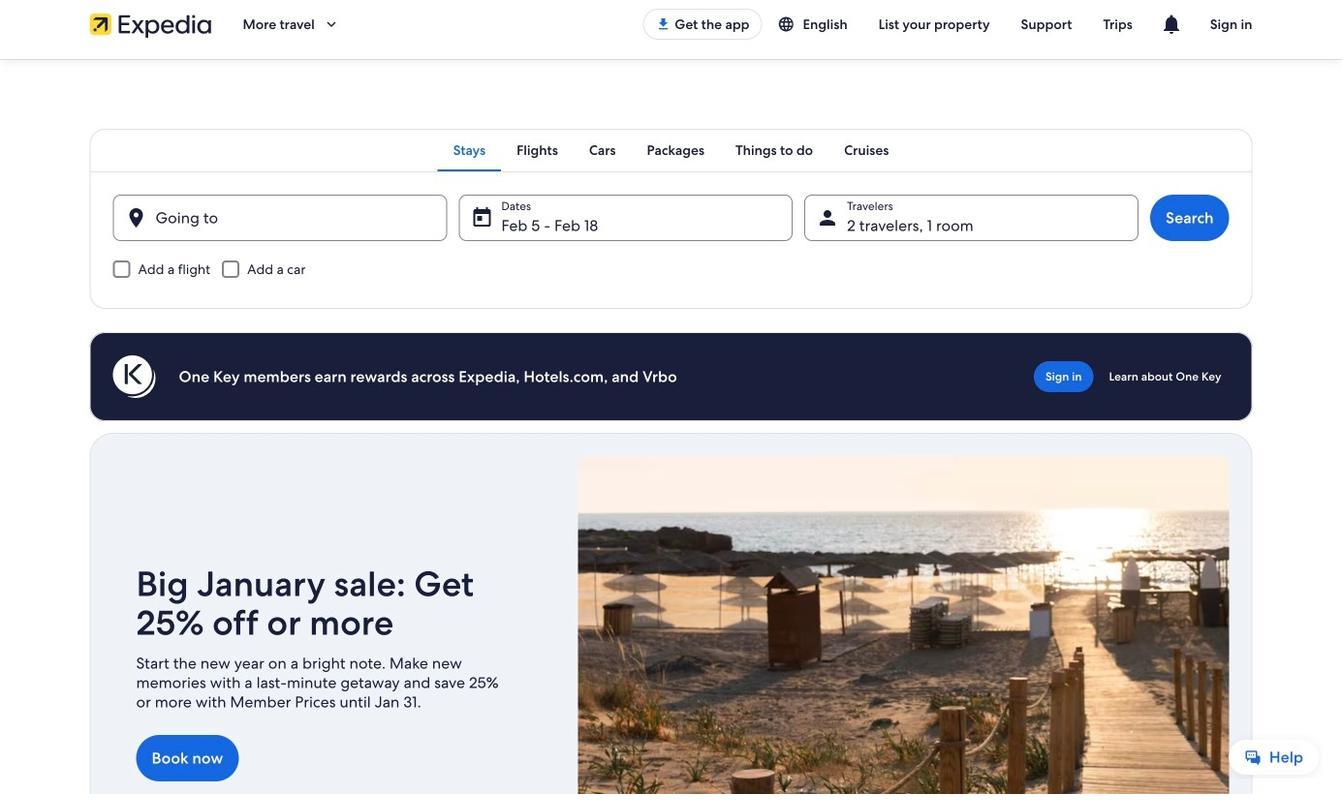 Task type: vqa. For each thing, say whether or not it's contained in the screenshot.
Reserve a room
no



Task type: locate. For each thing, give the bounding box(es) containing it.
communication center icon image
[[1160, 13, 1183, 36]]

download the app button image
[[656, 16, 671, 32]]

main content
[[0, 59, 1343, 795]]

tab list
[[90, 129, 1253, 172]]

expedia logo image
[[90, 11, 212, 38]]

more travel image
[[323, 16, 340, 33]]



Task type: describe. For each thing, give the bounding box(es) containing it.
small image
[[778, 16, 803, 33]]



